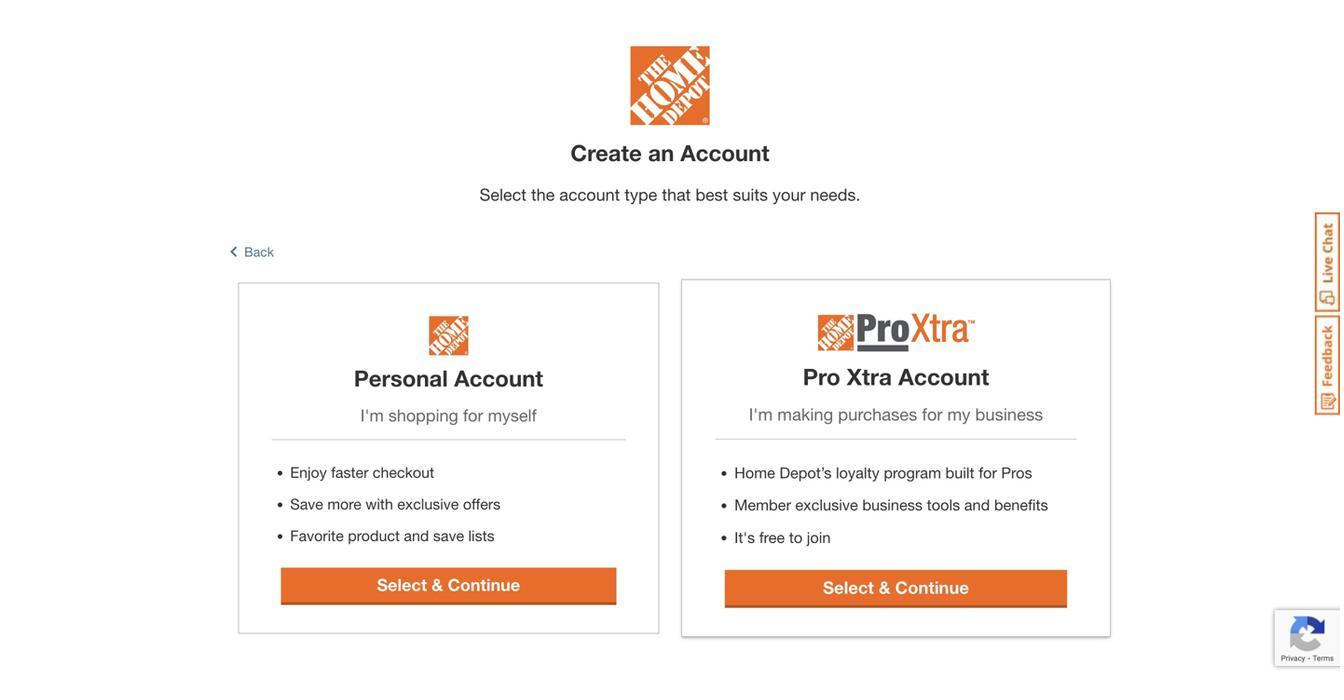 Task type: describe. For each thing, give the bounding box(es) containing it.
favorite
[[290, 527, 344, 545]]

back button
[[230, 244, 274, 259]]

personal
[[354, 365, 448, 391]]

enjoy
[[290, 464, 327, 481]]

purchases
[[838, 404, 917, 425]]

my
[[947, 404, 971, 425]]

needs.
[[810, 185, 861, 205]]

pro xtra logo image
[[817, 313, 975, 353]]

1 vertical spatial and
[[404, 527, 429, 545]]

save
[[433, 527, 464, 545]]

offers
[[463, 495, 501, 513]]

that
[[662, 185, 691, 205]]

benefits
[[994, 496, 1048, 514]]

pro
[[803, 363, 841, 390]]

with
[[366, 495, 393, 513]]

0 vertical spatial business
[[975, 404, 1043, 425]]

i'm making purchases for my business
[[749, 404, 1043, 425]]

select & continue button for account
[[281, 568, 616, 602]]

depot's
[[780, 464, 832, 482]]

i'm for pro xtra account
[[749, 404, 773, 425]]

0 horizontal spatial account
[[454, 365, 543, 391]]

enjoy faster checkout
[[290, 464, 434, 481]]

home depot's loyalty program built for pros
[[734, 464, 1032, 482]]

account for pro xtra account
[[898, 363, 989, 390]]

i'm for personal account
[[361, 405, 384, 425]]

the
[[531, 185, 555, 205]]

lists
[[468, 527, 495, 545]]

1 horizontal spatial exclusive
[[795, 496, 858, 514]]

myself
[[488, 405, 537, 425]]

save
[[290, 495, 323, 513]]

favorite product and save lists
[[290, 527, 495, 545]]

1 horizontal spatial thd logo image
[[631, 46, 710, 130]]

back
[[244, 244, 274, 259]]

more
[[327, 495, 361, 513]]

free
[[759, 528, 785, 546]]



Task type: locate. For each thing, give the bounding box(es) containing it.
0 vertical spatial thd logo image
[[631, 46, 710, 130]]

for left myself
[[463, 405, 483, 425]]

select & continue for xtra
[[823, 577, 969, 598]]

continue
[[448, 575, 520, 595], [895, 577, 969, 598]]

loyalty
[[836, 464, 880, 482]]

pro xtra account
[[803, 363, 989, 390]]

and
[[964, 496, 990, 514], [404, 527, 429, 545]]

& for account
[[432, 575, 443, 595]]

1 vertical spatial business
[[862, 496, 923, 514]]

select & continue for account
[[377, 575, 520, 595]]

1 horizontal spatial continue
[[895, 577, 969, 598]]

select & continue down save
[[377, 575, 520, 595]]

join
[[807, 528, 831, 546]]

for
[[922, 404, 943, 425], [463, 405, 483, 425], [979, 464, 997, 482]]

exclusive up save
[[397, 495, 459, 513]]

select & continue button for xtra
[[725, 570, 1067, 605]]

checkout
[[373, 464, 434, 481]]

built
[[946, 464, 975, 482]]

it's free to join
[[734, 528, 831, 546]]

shopping
[[389, 405, 458, 425]]

0 horizontal spatial select & continue button
[[281, 568, 616, 602]]

back arrow image
[[230, 244, 237, 259]]

tools
[[927, 496, 960, 514]]

0 vertical spatial and
[[964, 496, 990, 514]]

0 horizontal spatial exclusive
[[397, 495, 459, 513]]

create
[[571, 140, 642, 166]]

select & continue button
[[281, 568, 616, 602], [725, 570, 1067, 605]]

0 horizontal spatial thd logo image
[[429, 316, 468, 355]]

account
[[681, 140, 770, 166], [898, 363, 989, 390], [454, 365, 543, 391]]

member
[[734, 496, 791, 514]]

continue down tools
[[895, 577, 969, 598]]

2 horizontal spatial for
[[979, 464, 997, 482]]

thd logo image up personal account
[[429, 316, 468, 355]]

1 horizontal spatial select & continue button
[[725, 570, 1067, 605]]

i'm shopping for myself
[[361, 405, 537, 425]]

0 horizontal spatial &
[[432, 575, 443, 595]]

member exclusive business tools and benefits
[[734, 496, 1048, 514]]

&
[[432, 575, 443, 595], [879, 577, 891, 598]]

1 horizontal spatial for
[[922, 404, 943, 425]]

1 horizontal spatial select
[[480, 185, 527, 205]]

i'm
[[749, 404, 773, 425], [361, 405, 384, 425]]

account up my
[[898, 363, 989, 390]]

business down home depot's loyalty program built for pros at the right bottom of the page
[[862, 496, 923, 514]]

thd logo image up create an account on the top of the page
[[631, 46, 710, 130]]

2 horizontal spatial select
[[823, 577, 874, 598]]

for right built
[[979, 464, 997, 482]]

account for create an account
[[681, 140, 770, 166]]

1 horizontal spatial i'm
[[749, 404, 773, 425]]

live chat image
[[1315, 213, 1340, 312]]

i'm down personal at the left
[[361, 405, 384, 425]]

0 horizontal spatial select
[[377, 575, 427, 595]]

pros
[[1001, 464, 1032, 482]]

save more with exclusive offers
[[290, 495, 501, 513]]

and right tools
[[964, 496, 990, 514]]

making
[[778, 404, 833, 425]]

continue down the lists on the left
[[448, 575, 520, 595]]

0 horizontal spatial and
[[404, 527, 429, 545]]

business right my
[[975, 404, 1043, 425]]

select down favorite product and save lists
[[377, 575, 427, 595]]

account up myself
[[454, 365, 543, 391]]

create an account
[[571, 140, 770, 166]]

home
[[734, 464, 775, 482]]

select for pro xtra account
[[823, 577, 874, 598]]

1 horizontal spatial select & continue
[[823, 577, 969, 598]]

account
[[560, 185, 620, 205]]

select down join
[[823, 577, 874, 598]]

1 horizontal spatial business
[[975, 404, 1043, 425]]

type
[[625, 185, 657, 205]]

select left the
[[480, 185, 527, 205]]

an
[[648, 140, 674, 166]]

your
[[773, 185, 806, 205]]

i'm left making
[[749, 404, 773, 425]]

product
[[348, 527, 400, 545]]

exclusive up join
[[795, 496, 858, 514]]

& for xtra
[[879, 577, 891, 598]]

and left save
[[404, 527, 429, 545]]

0 horizontal spatial select & continue
[[377, 575, 520, 595]]

to
[[789, 528, 803, 546]]

0 horizontal spatial for
[[463, 405, 483, 425]]

1 horizontal spatial &
[[879, 577, 891, 598]]

0 horizontal spatial business
[[862, 496, 923, 514]]

select & continue button down save
[[281, 568, 616, 602]]

faster
[[331, 464, 369, 481]]

best
[[696, 185, 728, 205]]

personal account
[[354, 365, 543, 391]]

select
[[480, 185, 527, 205], [377, 575, 427, 595], [823, 577, 874, 598]]

& down save
[[432, 575, 443, 595]]

1 horizontal spatial and
[[964, 496, 990, 514]]

suits
[[733, 185, 768, 205]]

select the account type that best suits your needs.
[[480, 185, 861, 205]]

account up best
[[681, 140, 770, 166]]

select & continue
[[377, 575, 520, 595], [823, 577, 969, 598]]

for left my
[[922, 404, 943, 425]]

exclusive
[[397, 495, 459, 513], [795, 496, 858, 514]]

1 vertical spatial thd logo image
[[429, 316, 468, 355]]

program
[[884, 464, 941, 482]]

select & continue down the member exclusive business tools and benefits
[[823, 577, 969, 598]]

it's
[[734, 528, 755, 546]]

2 horizontal spatial account
[[898, 363, 989, 390]]

thd logo image
[[631, 46, 710, 130], [429, 316, 468, 355]]

1 horizontal spatial account
[[681, 140, 770, 166]]

0 horizontal spatial continue
[[448, 575, 520, 595]]

select & continue button down the member exclusive business tools and benefits
[[725, 570, 1067, 605]]

continue for account
[[448, 575, 520, 595]]

business
[[975, 404, 1043, 425], [862, 496, 923, 514]]

xtra
[[847, 363, 892, 390]]

0 horizontal spatial i'm
[[361, 405, 384, 425]]

select for personal account
[[377, 575, 427, 595]]

& down the member exclusive business tools and benefits
[[879, 577, 891, 598]]

continue for xtra
[[895, 577, 969, 598]]

feedback link image
[[1315, 315, 1340, 416]]



Task type: vqa. For each thing, say whether or not it's contained in the screenshot.
tools
yes



